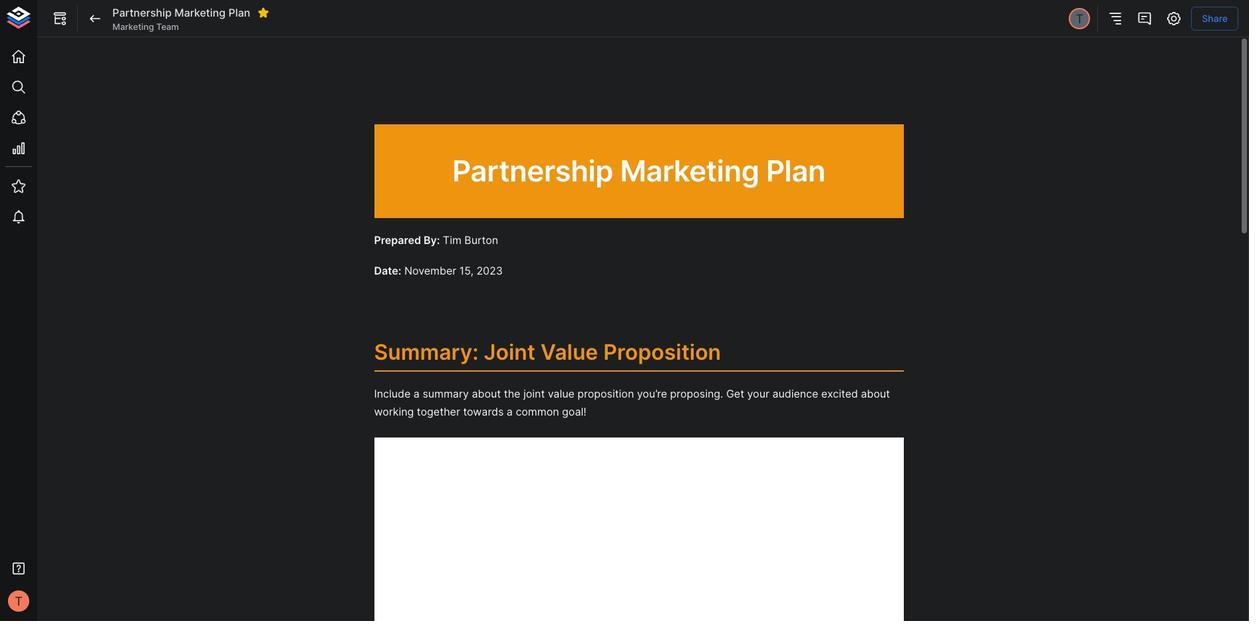 Task type: locate. For each thing, give the bounding box(es) containing it.
share button
[[1192, 6, 1239, 31]]

remove favorite image
[[258, 7, 270, 19]]

a right the include
[[414, 387, 420, 401]]

settings image
[[1166, 11, 1182, 27]]

0 horizontal spatial about
[[472, 387, 501, 401]]

0 vertical spatial partnership
[[112, 6, 172, 19]]

1 horizontal spatial about
[[861, 387, 890, 401]]

0 vertical spatial plan
[[228, 6, 250, 19]]

table of contents image
[[1108, 11, 1124, 27]]

1 horizontal spatial a
[[507, 405, 513, 418]]

0 horizontal spatial t button
[[4, 587, 33, 616]]

0 horizontal spatial plan
[[228, 6, 250, 19]]

goal!
[[562, 405, 586, 418]]

a
[[414, 387, 420, 401], [507, 405, 513, 418]]

value
[[548, 387, 575, 401]]

proposition
[[578, 387, 634, 401]]

tim
[[443, 233, 462, 247]]

marketing
[[174, 6, 226, 19], [112, 21, 154, 32], [620, 153, 759, 189]]

0 vertical spatial marketing
[[174, 6, 226, 19]]

about up towards
[[472, 387, 501, 401]]

by:
[[424, 233, 440, 247]]

0 horizontal spatial a
[[414, 387, 420, 401]]

include a summary about the joint value proposition you're proposing. get your audience excited about working together towards a common goal!
[[374, 387, 893, 418]]

0 vertical spatial partnership marketing plan
[[112, 6, 250, 19]]

audience
[[773, 387, 818, 401]]

about
[[472, 387, 501, 401], [861, 387, 890, 401]]

1 horizontal spatial marketing
[[174, 6, 226, 19]]

1 about from the left
[[472, 387, 501, 401]]

1 vertical spatial a
[[507, 405, 513, 418]]

value
[[541, 339, 598, 365]]

partnership
[[112, 6, 172, 19], [452, 153, 613, 189]]

plan
[[228, 6, 250, 19], [766, 153, 825, 189]]

1 vertical spatial partnership marketing plan
[[452, 153, 825, 189]]

1 vertical spatial marketing
[[112, 21, 154, 32]]

0 horizontal spatial partnership marketing plan
[[112, 6, 250, 19]]

summary:
[[374, 339, 479, 365]]

1 horizontal spatial t
[[1076, 11, 1084, 26]]

excited
[[821, 387, 858, 401]]

burton
[[465, 233, 498, 247]]

partnership marketing plan
[[112, 6, 250, 19], [452, 153, 825, 189]]

15,
[[459, 264, 474, 277]]

joint
[[523, 387, 545, 401]]

0 vertical spatial t
[[1076, 11, 1084, 26]]

prepared
[[374, 233, 421, 247]]

1 vertical spatial partnership
[[452, 153, 613, 189]]

1 vertical spatial t button
[[4, 587, 33, 616]]

t button
[[1067, 6, 1092, 31], [4, 587, 33, 616]]

a down "the"
[[507, 405, 513, 418]]

1 vertical spatial t
[[15, 594, 23, 609]]

1 horizontal spatial partnership
[[452, 153, 613, 189]]

1 vertical spatial plan
[[766, 153, 825, 189]]

1 horizontal spatial partnership marketing plan
[[452, 153, 825, 189]]

the
[[504, 387, 520, 401]]

get
[[726, 387, 744, 401]]

2 vertical spatial marketing
[[620, 153, 759, 189]]

summary: joint value proposition
[[374, 339, 721, 365]]

about right the excited
[[861, 387, 890, 401]]

1 horizontal spatial t button
[[1067, 6, 1092, 31]]

t
[[1076, 11, 1084, 26], [15, 594, 23, 609]]



Task type: vqa. For each thing, say whether or not it's contained in the screenshot.
the rightmost T button
yes



Task type: describe. For each thing, give the bounding box(es) containing it.
0 vertical spatial t button
[[1067, 6, 1092, 31]]

towards
[[463, 405, 504, 418]]

proposition
[[604, 339, 721, 365]]

comments image
[[1137, 11, 1153, 27]]

2023
[[477, 264, 503, 277]]

summary
[[423, 387, 469, 401]]

working
[[374, 405, 414, 418]]

common
[[516, 405, 559, 418]]

november
[[404, 264, 456, 277]]

include
[[374, 387, 411, 401]]

show wiki image
[[52, 11, 68, 27]]

share
[[1202, 12, 1228, 24]]

date:
[[374, 264, 401, 277]]

joint
[[484, 339, 535, 365]]

2 about from the left
[[861, 387, 890, 401]]

0 vertical spatial a
[[414, 387, 420, 401]]

your
[[747, 387, 770, 401]]

1 horizontal spatial plan
[[766, 153, 825, 189]]

0 horizontal spatial marketing
[[112, 21, 154, 32]]

prepared by: tim burton
[[374, 233, 498, 247]]

0 horizontal spatial t
[[15, 594, 23, 609]]

proposing.
[[670, 387, 723, 401]]

0 horizontal spatial partnership
[[112, 6, 172, 19]]

team
[[156, 21, 179, 32]]

marketing team link
[[112, 21, 179, 33]]

2 horizontal spatial marketing
[[620, 153, 759, 189]]

date: november 15, 2023
[[374, 264, 503, 277]]

marketing team
[[112, 21, 179, 32]]

you're
[[637, 387, 667, 401]]

go back image
[[87, 11, 103, 27]]

together
[[417, 405, 460, 418]]



